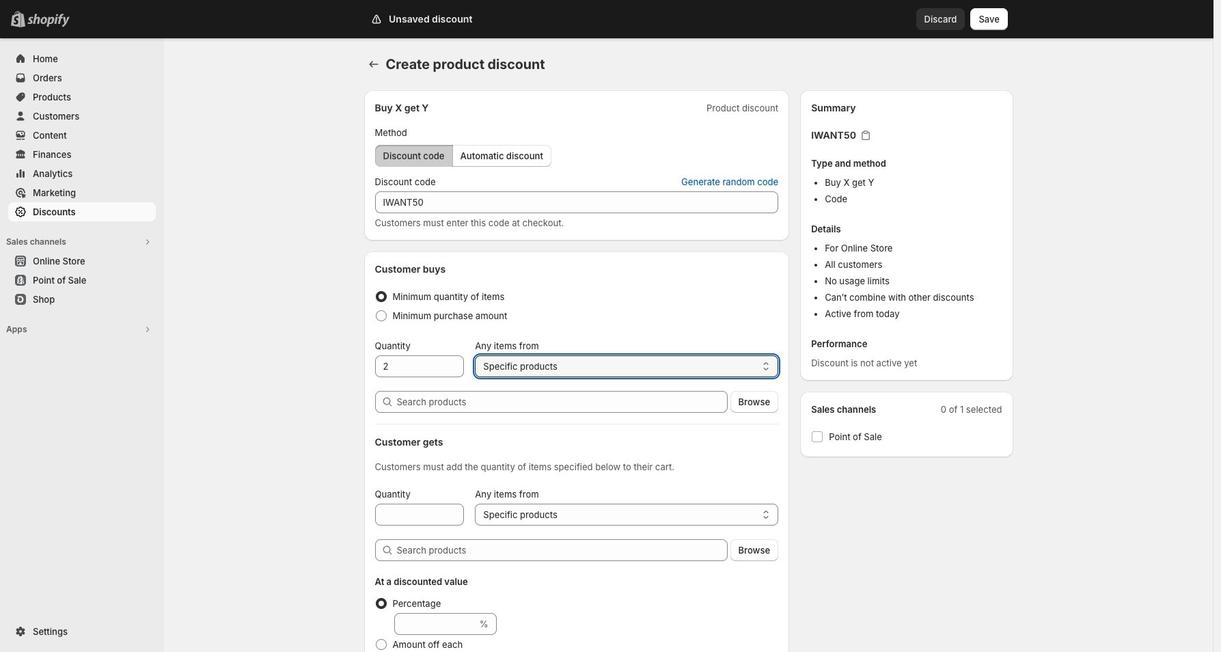 Task type: vqa. For each thing, say whether or not it's contained in the screenshot.
Search products text field
yes



Task type: locate. For each thing, give the bounding box(es) containing it.
Search products text field
[[397, 391, 728, 413]]

None text field
[[375, 191, 779, 213], [375, 356, 464, 377], [375, 504, 464, 526], [394, 613, 477, 635], [375, 191, 779, 213], [375, 356, 464, 377], [375, 504, 464, 526], [394, 613, 477, 635]]



Task type: describe. For each thing, give the bounding box(es) containing it.
Search products text field
[[397, 539, 728, 561]]

shopify image
[[27, 14, 70, 27]]



